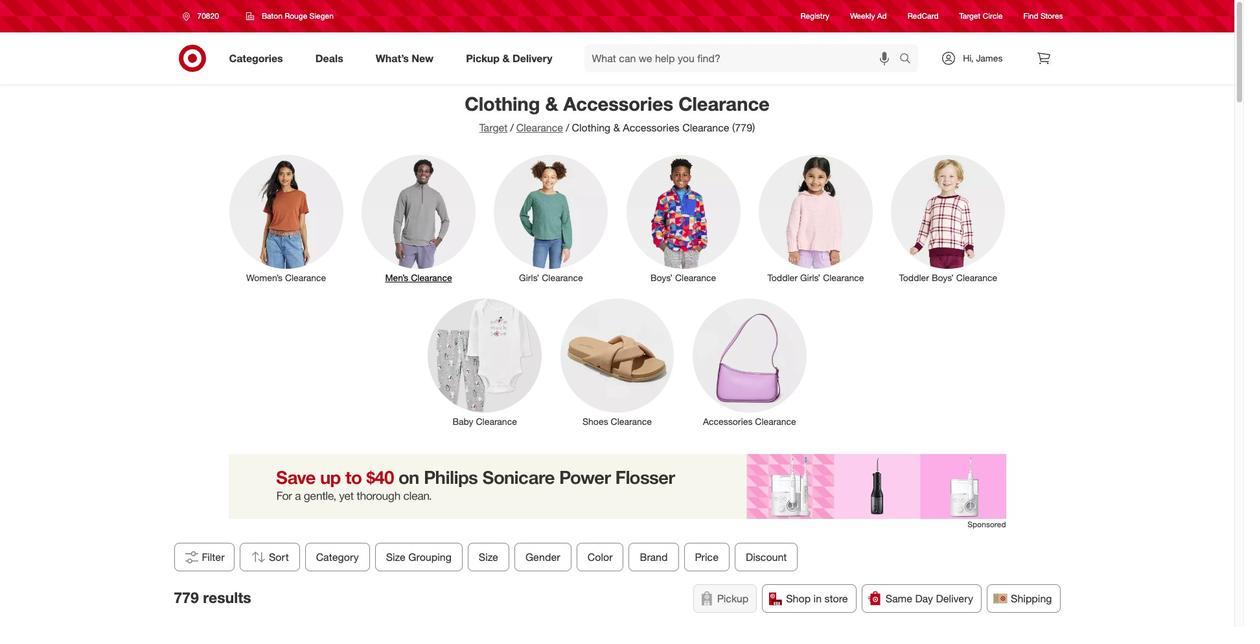 Task type: describe. For each thing, give the bounding box(es) containing it.
baton rouge siegen button
[[238, 5, 342, 28]]

779
[[174, 589, 199, 607]]

hi,
[[964, 53, 974, 64]]

same
[[886, 593, 913, 606]]

categories
[[229, 52, 283, 65]]

find stores link
[[1024, 11, 1064, 22]]

1 vertical spatial clothing
[[572, 121, 611, 134]]

2 boys' from the left
[[932, 272, 954, 283]]

women's clearance
[[246, 272, 326, 283]]

70820 button
[[174, 5, 233, 28]]

2 vertical spatial accessories
[[703, 416, 753, 427]]

weekly
[[851, 11, 876, 21]]

categories link
[[218, 44, 299, 73]]

redcard
[[908, 11, 939, 21]]

779 results
[[174, 589, 251, 607]]

baby
[[453, 416, 474, 427]]

clearance inside accessories clearance link
[[755, 416, 797, 427]]

registry
[[801, 11, 830, 21]]

same day delivery
[[886, 593, 974, 606]]

weekly ad link
[[851, 11, 887, 22]]

& for pickup
[[503, 52, 510, 65]]

0 vertical spatial clothing
[[465, 92, 540, 115]]

girls' clearance
[[519, 272, 583, 283]]

boys' clearance link
[[618, 152, 750, 285]]

ad
[[878, 11, 887, 21]]

color
[[588, 551, 613, 564]]

clearance inside men's clearance link
[[411, 272, 452, 283]]

color button
[[577, 543, 624, 572]]

target circle link
[[960, 11, 1003, 22]]

hi, james
[[964, 53, 1003, 64]]

price button
[[684, 543, 730, 572]]

clearance inside women's clearance link
[[285, 272, 326, 283]]

clearance inside girls' clearance link
[[542, 272, 583, 283]]

rouge
[[285, 11, 307, 21]]

sort
[[269, 551, 289, 564]]

category button
[[305, 543, 370, 572]]

1 girls' from the left
[[519, 272, 540, 283]]

find stores
[[1024, 11, 1064, 21]]

shoes clearance link
[[551, 296, 684, 429]]

shop
[[787, 593, 811, 606]]

clearance inside boys' clearance link
[[675, 272, 717, 283]]

shop in store button
[[763, 585, 857, 613]]

What can we help you find? suggestions appear below search field
[[584, 44, 903, 73]]

brand button
[[629, 543, 679, 572]]

weekly ad
[[851, 11, 887, 21]]

james
[[977, 53, 1003, 64]]

shipping button
[[987, 585, 1061, 613]]

size for size
[[479, 551, 498, 564]]

in
[[814, 593, 822, 606]]

1 / from the left
[[510, 121, 514, 134]]

gender
[[525, 551, 560, 564]]

clearance link
[[517, 121, 563, 134]]

70820
[[197, 11, 219, 21]]

pickup for pickup & delivery
[[466, 52, 500, 65]]

clothing & accessories clearance target / clearance / clothing & accessories clearance (779)
[[465, 92, 770, 134]]

clearance inside baby clearance link
[[476, 416, 517, 427]]

size button
[[468, 543, 509, 572]]

deals
[[316, 52, 343, 65]]

new
[[412, 52, 434, 65]]

women's
[[246, 272, 283, 283]]

accessories clearance
[[703, 416, 797, 427]]

(779)
[[733, 121, 756, 134]]

2 girls' from the left
[[801, 272, 821, 283]]

2 horizontal spatial &
[[614, 121, 620, 134]]

girls' clearance link
[[485, 152, 618, 285]]

pickup for pickup
[[718, 593, 749, 606]]

same day delivery button
[[862, 585, 982, 613]]

filter
[[202, 551, 225, 564]]

shoes
[[583, 416, 609, 427]]

size grouping
[[386, 551, 452, 564]]

baton
[[262, 11, 283, 21]]

2 / from the left
[[566, 121, 570, 134]]

target circle
[[960, 11, 1003, 21]]



Task type: vqa. For each thing, say whether or not it's contained in the screenshot.
Girls' Clearance link
yes



Task type: locate. For each thing, give the bounding box(es) containing it.
girls'
[[519, 272, 540, 283], [801, 272, 821, 283]]

pickup
[[466, 52, 500, 65], [718, 593, 749, 606]]

size
[[386, 551, 406, 564], [479, 551, 498, 564]]

delivery for pickup & delivery
[[513, 52, 553, 65]]

price
[[695, 551, 719, 564]]

toddler girls' clearance link
[[750, 152, 882, 285]]

size for size grouping
[[386, 551, 406, 564]]

clothing up target link
[[465, 92, 540, 115]]

1 horizontal spatial &
[[546, 92, 558, 115]]

1 vertical spatial pickup
[[718, 593, 749, 606]]

accessories
[[564, 92, 674, 115], [623, 121, 680, 134], [703, 416, 753, 427]]

toddler for toddler girls' clearance
[[768, 272, 798, 283]]

men's
[[385, 272, 409, 283]]

0 horizontal spatial toddler
[[768, 272, 798, 283]]

clothing right clearance link in the top of the page
[[572, 121, 611, 134]]

boys' clearance
[[651, 272, 717, 283]]

grouping
[[408, 551, 452, 564]]

filter button
[[174, 543, 234, 572]]

target link
[[480, 121, 508, 134]]

delivery for same day delivery
[[936, 593, 974, 606]]

1 vertical spatial delivery
[[936, 593, 974, 606]]

1 horizontal spatial size
[[479, 551, 498, 564]]

0 horizontal spatial boys'
[[651, 272, 673, 283]]

discount button
[[735, 543, 798, 572]]

clearance inside toddler boys' clearance link
[[957, 272, 998, 283]]

search
[[894, 53, 925, 66]]

target
[[960, 11, 981, 21], [480, 121, 508, 134]]

pickup & delivery
[[466, 52, 553, 65]]

day
[[916, 593, 934, 606]]

0 vertical spatial accessories
[[564, 92, 674, 115]]

discount
[[746, 551, 787, 564]]

0 horizontal spatial /
[[510, 121, 514, 134]]

1 horizontal spatial target
[[960, 11, 981, 21]]

registry link
[[801, 11, 830, 22]]

toddler
[[768, 272, 798, 283], [899, 272, 930, 283]]

2 toddler from the left
[[899, 272, 930, 283]]

size left grouping
[[386, 551, 406, 564]]

deals link
[[305, 44, 360, 73]]

1 horizontal spatial pickup
[[718, 593, 749, 606]]

toddler boys' clearance link
[[882, 152, 1015, 285]]

size left gender button
[[479, 551, 498, 564]]

baby clearance
[[453, 416, 517, 427]]

redcard link
[[908, 11, 939, 22]]

advertisement region
[[229, 455, 1007, 519]]

target left clearance link in the top of the page
[[480, 121, 508, 134]]

/ right clearance link in the top of the page
[[566, 121, 570, 134]]

pickup button
[[694, 585, 757, 613]]

target left circle
[[960, 11, 981, 21]]

1 toddler from the left
[[768, 272, 798, 283]]

store
[[825, 593, 848, 606]]

1 horizontal spatial delivery
[[936, 593, 974, 606]]

pickup inside button
[[718, 593, 749, 606]]

clothing
[[465, 92, 540, 115], [572, 121, 611, 134]]

0 vertical spatial target
[[960, 11, 981, 21]]

1 size from the left
[[386, 551, 406, 564]]

0 horizontal spatial &
[[503, 52, 510, 65]]

baton rouge siegen
[[262, 11, 334, 21]]

results
[[203, 589, 251, 607]]

baby clearance link
[[419, 296, 551, 429]]

toddler for toddler boys' clearance
[[899, 272, 930, 283]]

target inside clothing & accessories clearance target / clearance / clothing & accessories clearance (779)
[[480, 121, 508, 134]]

0 vertical spatial &
[[503, 52, 510, 65]]

delivery inside pickup & delivery link
[[513, 52, 553, 65]]

1 horizontal spatial girls'
[[801, 272, 821, 283]]

search button
[[894, 44, 925, 75]]

pickup & delivery link
[[455, 44, 569, 73]]

accessories clearance link
[[684, 296, 816, 429]]

clearance inside shoes clearance link
[[611, 416, 652, 427]]

delivery
[[513, 52, 553, 65], [936, 593, 974, 606]]

1 vertical spatial &
[[546, 92, 558, 115]]

2 size from the left
[[479, 551, 498, 564]]

0 vertical spatial pickup
[[466, 52, 500, 65]]

shipping
[[1011, 593, 1053, 606]]

1 horizontal spatial boys'
[[932, 272, 954, 283]]

pickup right new
[[466, 52, 500, 65]]

siegen
[[310, 11, 334, 21]]

pickup down price button
[[718, 593, 749, 606]]

circle
[[983, 11, 1003, 21]]

/
[[510, 121, 514, 134], [566, 121, 570, 134]]

what's new
[[376, 52, 434, 65]]

brand
[[640, 551, 668, 564]]

sort button
[[240, 543, 300, 572]]

delivery inside same day delivery button
[[936, 593, 974, 606]]

& for clothing
[[546, 92, 558, 115]]

0 horizontal spatial pickup
[[466, 52, 500, 65]]

gender button
[[514, 543, 571, 572]]

category
[[316, 551, 359, 564]]

/ right target link
[[510, 121, 514, 134]]

1 horizontal spatial toddler
[[899, 272, 930, 283]]

boys'
[[651, 272, 673, 283], [932, 272, 954, 283]]

find
[[1024, 11, 1039, 21]]

0 horizontal spatial size
[[386, 551, 406, 564]]

toddler boys' clearance
[[899, 272, 998, 283]]

men's clearance link
[[353, 152, 485, 285]]

clearance inside toddler girls' clearance link
[[823, 272, 865, 283]]

women's clearance link
[[220, 152, 353, 285]]

sponsored
[[968, 520, 1007, 530]]

0 horizontal spatial delivery
[[513, 52, 553, 65]]

shoes clearance
[[583, 416, 652, 427]]

1 vertical spatial target
[[480, 121, 508, 134]]

1 horizontal spatial clothing
[[572, 121, 611, 134]]

men's clearance
[[385, 272, 452, 283]]

&
[[503, 52, 510, 65], [546, 92, 558, 115], [614, 121, 620, 134]]

toddler girls' clearance
[[768, 272, 865, 283]]

1 vertical spatial accessories
[[623, 121, 680, 134]]

0 horizontal spatial target
[[480, 121, 508, 134]]

what's new link
[[365, 44, 450, 73]]

0 vertical spatial delivery
[[513, 52, 553, 65]]

what's
[[376, 52, 409, 65]]

shop in store
[[787, 593, 848, 606]]

1 boys' from the left
[[651, 272, 673, 283]]

size grouping button
[[375, 543, 463, 572]]

stores
[[1041, 11, 1064, 21]]

2 vertical spatial &
[[614, 121, 620, 134]]

1 horizontal spatial /
[[566, 121, 570, 134]]

0 horizontal spatial clothing
[[465, 92, 540, 115]]

0 horizontal spatial girls'
[[519, 272, 540, 283]]



